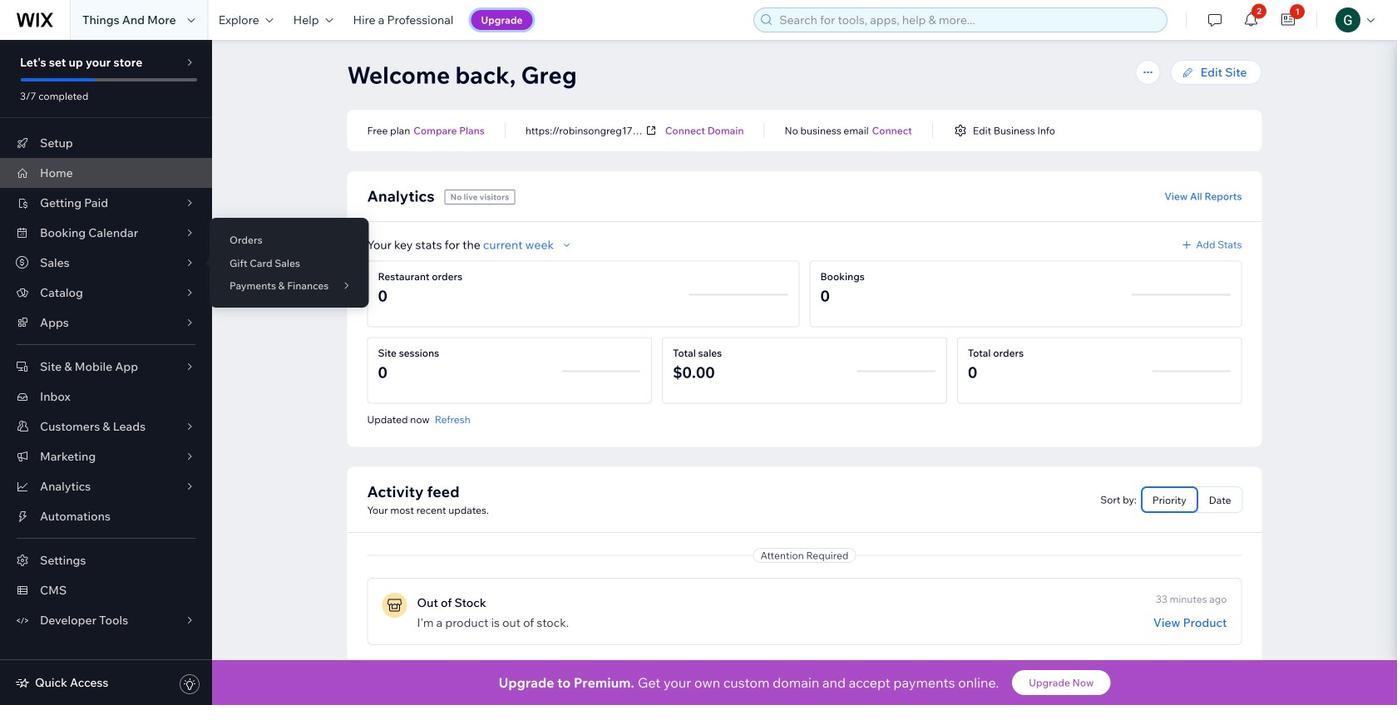 Task type: locate. For each thing, give the bounding box(es) containing it.
sidebar element
[[0, 40, 212, 705]]



Task type: describe. For each thing, give the bounding box(es) containing it.
Search for tools, apps, help & more... field
[[775, 8, 1162, 32]]



Task type: vqa. For each thing, say whether or not it's contained in the screenshot.
Search for tools, apps, help & more... field at the right top of page
yes



